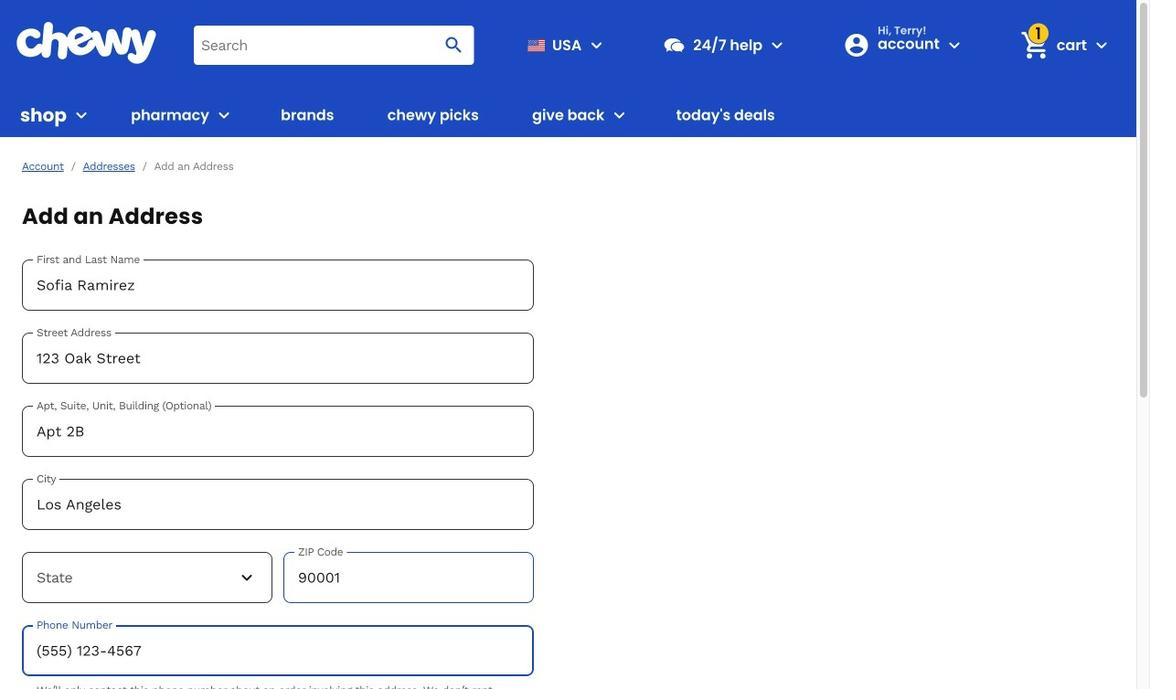 Task type: locate. For each thing, give the bounding box(es) containing it.
menu image down chewy home "image"
[[70, 104, 92, 126]]

Search text field
[[194, 25, 474, 65]]

0 horizontal spatial menu image
[[70, 104, 92, 126]]

cart menu image
[[1091, 34, 1113, 56]]

1 vertical spatial menu image
[[70, 104, 92, 126]]

account menu image
[[943, 34, 965, 56]]

None telephone field
[[22, 625, 534, 677]]

give back menu image
[[608, 104, 630, 126]]

None text field
[[22, 260, 534, 311], [22, 333, 534, 384], [22, 479, 534, 530], [22, 260, 534, 311], [22, 333, 534, 384], [22, 479, 534, 530]]

0 vertical spatial menu image
[[585, 34, 607, 56]]

None text field
[[22, 406, 534, 457], [283, 552, 534, 603], [22, 406, 534, 457], [283, 552, 534, 603]]

menu image
[[585, 34, 607, 56], [70, 104, 92, 126]]

chewy home image
[[16, 22, 157, 64]]

menu image left chewy support "image" on the right top of page
[[585, 34, 607, 56]]



Task type: describe. For each thing, give the bounding box(es) containing it.
pharmacy menu image
[[213, 104, 235, 126]]

submit search image
[[443, 34, 465, 56]]

1 horizontal spatial menu image
[[585, 34, 607, 56]]

Product search field
[[194, 25, 474, 65]]

chewy support image
[[662, 33, 686, 57]]

help menu image
[[766, 34, 788, 56]]

items image
[[1019, 29, 1051, 61]]

site banner
[[0, 0, 1136, 137]]



Task type: vqa. For each thing, say whether or not it's contained in the screenshot.
:
no



